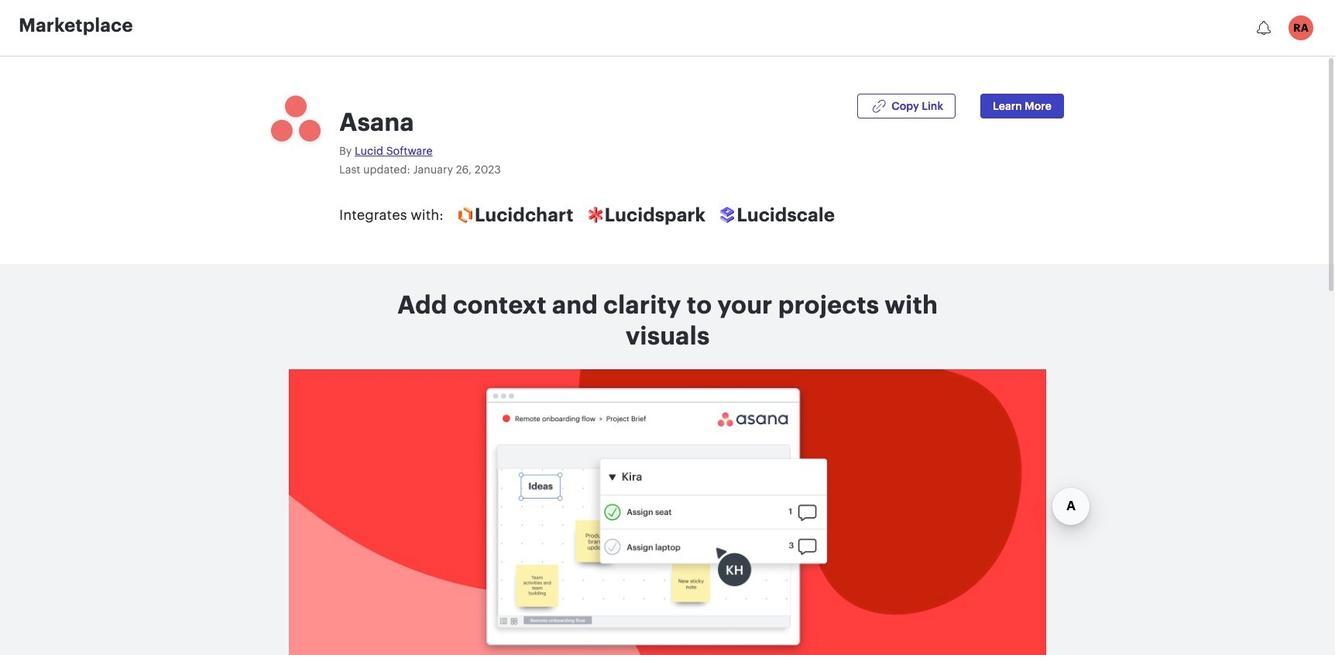 Task type: vqa. For each thing, say whether or not it's contained in the screenshot.
Logo for Asana
yes



Task type: locate. For each thing, give the bounding box(es) containing it.
lucidscale element
[[737, 202, 835, 227]]

lucidspark element
[[605, 202, 706, 227]]

integrates with: element
[[339, 205, 444, 224]]

logo for asana image
[[271, 94, 321, 143]]

lucidchart element
[[475, 202, 574, 227]]



